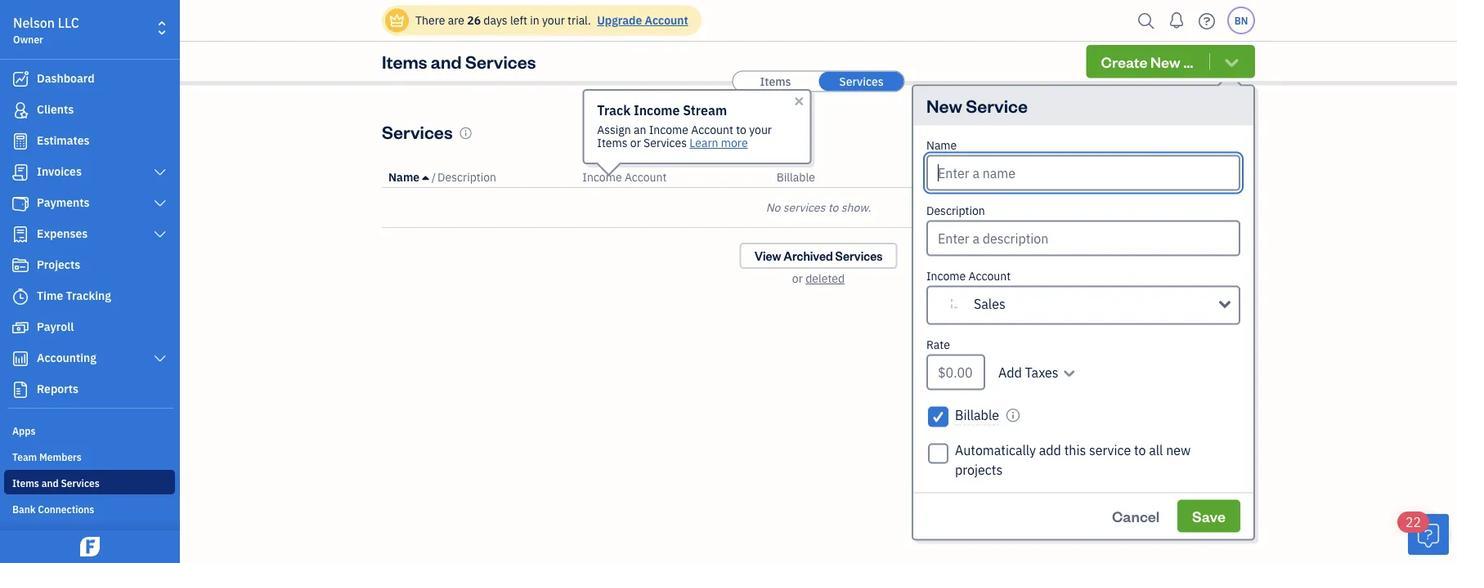 Task type: describe. For each thing, give the bounding box(es) containing it.
an
[[634, 122, 646, 137]]

crown image
[[388, 12, 406, 29]]

items inside assign an income account to your items or services
[[597, 135, 628, 150]]

services inside the main element
[[61, 477, 100, 490]]

money image
[[11, 320, 30, 336]]

1 horizontal spatial and
[[431, 50, 462, 73]]

team
[[12, 451, 37, 464]]

always add to projects link
[[922, 170, 1040, 185]]

and inside the main element
[[41, 477, 59, 490]]

expenses
[[37, 226, 88, 241]]

estimates link
[[4, 127, 175, 156]]

team members link
[[4, 444, 175, 469]]

project image
[[11, 258, 30, 274]]

caretup image
[[422, 171, 429, 184]]

learn
[[690, 135, 718, 150]]

chevron large down image for invoices
[[153, 166, 168, 179]]

view archived services link
[[740, 243, 897, 269]]

1 horizontal spatial description
[[927, 203, 985, 218]]

services
[[783, 200, 825, 215]]

bn button
[[1228, 7, 1255, 34]]

projects link
[[4, 251, 175, 281]]

bank connections link
[[4, 496, 175, 521]]

income inside assign an income account to your items or services
[[649, 122, 689, 137]]

nelson llc owner
[[13, 14, 79, 46]]

accounting
[[37, 350, 96, 366]]

track income stream
[[597, 102, 727, 119]]

0 horizontal spatial description
[[438, 170, 496, 185]]

services inside assign an income account to your items or services
[[644, 135, 687, 150]]

archived
[[784, 248, 833, 264]]

0 horizontal spatial income account
[[583, 170, 667, 185]]

chevron large down image for accounting
[[153, 352, 168, 366]]

add inside "dropdown button"
[[999, 364, 1022, 381]]

time tracking
[[37, 288, 111, 303]]

Rate (USD) text field
[[927, 355, 985, 390]]

account inside assign an income account to your items or services
[[691, 122, 733, 137]]

dashboard link
[[4, 65, 175, 94]]

expense image
[[11, 227, 30, 243]]

check image
[[931, 408, 946, 425]]

save
[[1192, 507, 1226, 526]]

tracking
[[66, 288, 111, 303]]

learn more link
[[690, 135, 748, 150]]

no services to show.
[[766, 200, 871, 215]]

time tracking link
[[4, 282, 175, 312]]

service
[[966, 94, 1028, 117]]

llc
[[58, 14, 79, 31]]

reports
[[37, 382, 78, 397]]

deleted
[[806, 271, 845, 286]]

days
[[484, 13, 508, 28]]

accounting link
[[4, 344, 175, 374]]

track
[[597, 102, 631, 119]]

1 vertical spatial name
[[388, 170, 420, 185]]

account right upgrade
[[645, 13, 688, 28]]

26
[[467, 13, 481, 28]]

items link
[[733, 72, 818, 91]]

timer image
[[11, 289, 30, 305]]

are
[[448, 13, 464, 28]]

services inside view archived services or deleted
[[835, 248, 883, 264]]

chevron large down image for payments
[[153, 197, 168, 210]]

there are 26 days left in your trial. upgrade account
[[415, 13, 688, 28]]

description link
[[438, 170, 496, 185]]

create new … button
[[1087, 45, 1255, 78]]

owner
[[13, 33, 43, 46]]

…
[[1184, 52, 1193, 71]]

automatically add this service to all new projects
[[955, 442, 1191, 478]]

resource center badge image
[[1408, 514, 1449, 555]]

projects
[[955, 461, 1003, 478]]

bank
[[12, 503, 36, 516]]

or inside assign an income account to your items or services
[[630, 135, 641, 150]]

service
[[1089, 442, 1131, 459]]

no
[[766, 200, 781, 215]]

rate / taxes
[[1187, 170, 1249, 185]]

add taxes button
[[992, 363, 1077, 382]]

there
[[415, 13, 445, 28]]

rate for rate / taxes
[[1187, 170, 1211, 185]]

always add to projects
[[922, 170, 1040, 185]]

assign
[[597, 122, 631, 137]]

chevrondown image inside create new … button
[[1223, 53, 1241, 70]]

to inside automatically add this service to all new projects
[[1134, 442, 1146, 459]]

services link
[[819, 72, 904, 91]]

payments link
[[4, 189, 175, 218]]

invoices
[[37, 164, 82, 179]]

main element
[[0, 0, 221, 563]]

apps
[[12, 424, 36, 438]]

items and services link
[[4, 470, 175, 495]]

0 horizontal spatial new
[[927, 94, 962, 117]]

create
[[1101, 52, 1148, 71]]

new
[[1166, 442, 1191, 459]]

sales
[[974, 295, 1006, 312]]

invoice image
[[11, 164, 30, 181]]

deleted link
[[806, 271, 845, 286]]

view archived services or deleted
[[755, 248, 883, 286]]



Task type: locate. For each thing, give the bounding box(es) containing it.
1 horizontal spatial taxes
[[1219, 170, 1249, 185]]

Enter a description text field
[[927, 220, 1241, 256]]

income account
[[583, 170, 667, 185], [927, 268, 1011, 283]]

Search text field
[[1025, 117, 1254, 143]]

show.
[[841, 200, 871, 215]]

0 horizontal spatial items and services
[[12, 477, 100, 490]]

chevrondown image right add taxes
[[1062, 363, 1077, 382]]

1 vertical spatial rate
[[927, 337, 950, 352]]

1 horizontal spatial /
[[1213, 170, 1218, 185]]

0 horizontal spatial info image
[[459, 127, 472, 140]]

0 horizontal spatial name
[[388, 170, 420, 185]]

clients
[[37, 102, 74, 117]]

new
[[1151, 52, 1181, 71], [927, 94, 962, 117]]

income account down the assign
[[583, 170, 667, 185]]

1 horizontal spatial rate
[[1187, 170, 1211, 185]]

and
[[431, 50, 462, 73], [41, 477, 59, 490]]

0 vertical spatial chevron large down image
[[153, 166, 168, 179]]

projects down the expenses
[[37, 257, 80, 272]]

rate down search text field
[[1187, 170, 1211, 185]]

account
[[645, 13, 688, 28], [691, 122, 733, 137], [625, 170, 667, 185], [969, 268, 1011, 283]]

0 vertical spatial billable
[[777, 170, 815, 185]]

team members
[[12, 451, 82, 464]]

payments
[[37, 195, 90, 210]]

this
[[1065, 442, 1086, 459]]

income account link
[[583, 170, 667, 185]]

members
[[39, 451, 82, 464]]

cancel button
[[1097, 500, 1175, 533]]

or inside view archived services or deleted
[[792, 271, 803, 286]]

0 vertical spatial info image
[[459, 127, 472, 140]]

description right the caretup icon at the top left of the page
[[438, 170, 496, 185]]

all
[[1149, 442, 1163, 459]]

1 horizontal spatial name
[[927, 137, 957, 153]]

0 horizontal spatial or
[[630, 135, 641, 150]]

nelson
[[13, 14, 55, 31]]

freshbooks image
[[77, 537, 103, 557]]

income
[[634, 102, 680, 119], [649, 122, 689, 137], [583, 170, 622, 185], [927, 268, 966, 283]]

in
[[530, 13, 539, 28]]

income account up sales
[[927, 268, 1011, 283]]

0 horizontal spatial chevrondown image
[[1062, 363, 1077, 382]]

or down archived
[[792, 271, 803, 286]]

account down stream
[[691, 122, 733, 137]]

billable up services
[[777, 170, 815, 185]]

bn
[[1235, 14, 1248, 27]]

1 horizontal spatial chevrondown image
[[1223, 53, 1241, 70]]

save button
[[1178, 500, 1241, 533]]

3 chevron large down image from the top
[[153, 352, 168, 366]]

0 vertical spatial income account
[[583, 170, 667, 185]]

create new …
[[1101, 52, 1193, 71]]

items and services inside the main element
[[12, 477, 100, 490]]

connections
[[38, 503, 94, 516]]

0 vertical spatial description
[[438, 170, 496, 185]]

1 vertical spatial taxes
[[1025, 364, 1059, 381]]

description down always
[[927, 203, 985, 218]]

taxes up the add
[[1025, 364, 1059, 381]]

1 vertical spatial projects
[[37, 257, 80, 272]]

1 vertical spatial income account
[[927, 268, 1011, 283]]

your right in
[[542, 13, 565, 28]]

22
[[1406, 514, 1422, 531]]

and down are on the left of the page
[[431, 50, 462, 73]]

0 vertical spatial and
[[431, 50, 462, 73]]

items
[[382, 50, 427, 73], [760, 74, 791, 89], [597, 135, 628, 150], [12, 477, 39, 490]]

Enter a name text field
[[927, 155, 1241, 191]]

info image up automatically
[[1006, 405, 1021, 425]]

automatically
[[955, 442, 1036, 459]]

1 horizontal spatial or
[[792, 271, 803, 286]]

apps link
[[4, 418, 175, 442]]

0 vertical spatial new
[[1151, 52, 1181, 71]]

rate
[[1187, 170, 1211, 185], [927, 337, 950, 352]]

0 horizontal spatial add
[[961, 170, 982, 185]]

1 horizontal spatial billable
[[955, 406, 999, 424]]

1 horizontal spatial your
[[749, 122, 772, 137]]

account up sales
[[969, 268, 1011, 283]]

0 vertical spatial or
[[630, 135, 641, 150]]

add taxes
[[999, 364, 1059, 381]]

time
[[37, 288, 63, 303]]

chart image
[[11, 351, 30, 367]]

go to help image
[[1194, 9, 1220, 33]]

reports link
[[4, 375, 175, 405]]

upgrade account link
[[594, 13, 688, 28]]

add
[[1039, 442, 1061, 459]]

1 horizontal spatial add
[[999, 364, 1022, 381]]

add right rate (usd) 'text field'
[[999, 364, 1022, 381]]

create new … button
[[1087, 45, 1255, 78]]

1 vertical spatial and
[[41, 477, 59, 490]]

1 vertical spatial chevron large down image
[[153, 197, 168, 210]]

taxes
[[1219, 170, 1249, 185], [1025, 364, 1059, 381]]

1 vertical spatial add
[[999, 364, 1022, 381]]

0 vertical spatial your
[[542, 13, 565, 28]]

0 vertical spatial add
[[961, 170, 982, 185]]

client image
[[11, 102, 30, 119]]

billable link
[[777, 170, 815, 185]]

items and services down are on the left of the page
[[382, 50, 536, 73]]

info image
[[459, 127, 472, 140], [1006, 405, 1021, 425]]

1 vertical spatial or
[[792, 271, 803, 286]]

more
[[721, 135, 748, 150]]

taxes right rate link
[[1219, 170, 1249, 185]]

0 horizontal spatial and
[[41, 477, 59, 490]]

1 vertical spatial new
[[927, 94, 962, 117]]

billable
[[777, 170, 815, 185], [955, 406, 999, 424]]

taxes inside "dropdown button"
[[1025, 364, 1059, 381]]

services
[[465, 50, 536, 73], [839, 74, 884, 89], [382, 120, 453, 143], [644, 135, 687, 150], [835, 248, 883, 264], [61, 477, 100, 490]]

projects down service
[[998, 170, 1040, 185]]

1 vertical spatial your
[[749, 122, 772, 137]]

new left service
[[927, 94, 962, 117]]

info image for services
[[459, 127, 472, 140]]

22 button
[[1398, 512, 1449, 555]]

0 vertical spatial taxes
[[1219, 170, 1249, 185]]

/
[[432, 170, 436, 185], [1213, 170, 1218, 185]]

1 horizontal spatial projects
[[998, 170, 1040, 185]]

or up income account link
[[630, 135, 641, 150]]

0 horizontal spatial billable
[[777, 170, 815, 185]]

new service
[[927, 94, 1028, 117]]

0 vertical spatial items and services
[[382, 50, 536, 73]]

chevron large down image
[[153, 228, 168, 241]]

billable right check image
[[955, 406, 999, 424]]

1 vertical spatial chevrondown image
[[1062, 363, 1077, 382]]

sales button
[[927, 286, 1241, 325]]

0 horizontal spatial your
[[542, 13, 565, 28]]

to inside assign an income account to your items or services
[[736, 122, 747, 137]]

chevron large down image inside the invoices link
[[153, 166, 168, 179]]

name link
[[388, 170, 432, 185]]

clients link
[[4, 96, 175, 125]]

add right always
[[961, 170, 982, 185]]

items inside the main element
[[12, 477, 39, 490]]

0 vertical spatial name
[[927, 137, 957, 153]]

2 vertical spatial chevron large down image
[[153, 352, 168, 366]]

notifications image
[[1164, 4, 1190, 37]]

expenses link
[[4, 220, 175, 249]]

rate up rate (usd) 'text field'
[[927, 337, 950, 352]]

1 vertical spatial info image
[[1006, 405, 1021, 425]]

report image
[[11, 382, 30, 398]]

invoices link
[[4, 158, 175, 187]]

search image
[[1133, 9, 1160, 33]]

info image up description link
[[459, 127, 472, 140]]

settings image
[[12, 528, 175, 541]]

your inside assign an income account to your items or services
[[749, 122, 772, 137]]

to left show.
[[828, 200, 839, 215]]

to left all
[[1134, 442, 1146, 459]]

0 horizontal spatial rate
[[927, 337, 950, 352]]

close image
[[793, 95, 806, 108]]

new left …
[[1151, 52, 1181, 71]]

to right always
[[985, 170, 995, 185]]

0 horizontal spatial projects
[[37, 257, 80, 272]]

payroll link
[[4, 313, 175, 343]]

new inside button
[[1151, 52, 1181, 71]]

dashboard image
[[11, 71, 30, 88]]

1 chevron large down image from the top
[[153, 166, 168, 179]]

1 horizontal spatial new
[[1151, 52, 1181, 71]]

chevrondown image
[[1223, 53, 1241, 70], [1062, 363, 1077, 382]]

name left the caretup icon at the top left of the page
[[388, 170, 420, 185]]

estimates
[[37, 133, 90, 148]]

your right the more
[[749, 122, 772, 137]]

rate link
[[1187, 170, 1213, 185]]

trial.
[[568, 13, 591, 28]]

0 vertical spatial chevrondown image
[[1223, 53, 1241, 70]]

estimate image
[[11, 133, 30, 150]]

name up always
[[927, 137, 957, 153]]

stream
[[683, 102, 727, 119]]

2 / from the left
[[1213, 170, 1218, 185]]

0 horizontal spatial taxes
[[1025, 364, 1059, 381]]

1 vertical spatial description
[[927, 203, 985, 218]]

dashboard
[[37, 71, 95, 86]]

1 / from the left
[[432, 170, 436, 185]]

assign an income account to your items or services
[[597, 122, 772, 150]]

always
[[922, 170, 959, 185]]

rate for rate
[[927, 337, 950, 352]]

view
[[755, 248, 781, 264]]

1 horizontal spatial items and services
[[382, 50, 536, 73]]

0 vertical spatial rate
[[1187, 170, 1211, 185]]

1 vertical spatial items and services
[[12, 477, 100, 490]]

0 vertical spatial projects
[[998, 170, 1040, 185]]

1 vertical spatial billable
[[955, 406, 999, 424]]

to right learn
[[736, 122, 747, 137]]

chevrondown image down bn
[[1223, 53, 1241, 70]]

items and services
[[382, 50, 536, 73], [12, 477, 100, 490]]

bank connections
[[12, 503, 94, 516]]

account down an
[[625, 170, 667, 185]]

projects inside the main element
[[37, 257, 80, 272]]

chevron large down image
[[153, 166, 168, 179], [153, 197, 168, 210], [153, 352, 168, 366]]

0 horizontal spatial /
[[432, 170, 436, 185]]

description
[[438, 170, 496, 185], [927, 203, 985, 218]]

left
[[510, 13, 527, 28]]

learn more
[[690, 135, 748, 150]]

cancel
[[1112, 507, 1160, 526]]

info image for billable
[[1006, 405, 1021, 425]]

upgrade
[[597, 13, 642, 28]]

payment image
[[11, 195, 30, 212]]

and down team members
[[41, 477, 59, 490]]

1 horizontal spatial income account
[[927, 268, 1011, 283]]

2 chevron large down image from the top
[[153, 197, 168, 210]]

1 horizontal spatial info image
[[1006, 405, 1021, 425]]

items and services up bank connections
[[12, 477, 100, 490]]



Task type: vqa. For each thing, say whether or not it's contained in the screenshot.
days
yes



